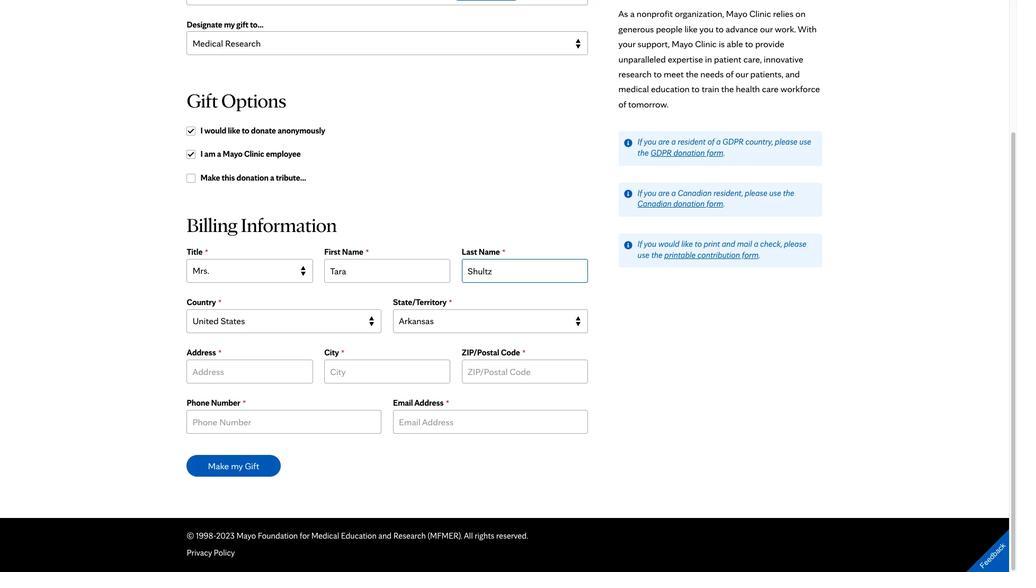Task type: describe. For each thing, give the bounding box(es) containing it.
this
[[222, 173, 235, 183]]

a left tribute...
[[270, 173, 274, 183]]

. for and
[[759, 250, 761, 260]]

privacy policy
[[187, 548, 235, 558]]

policy
[[214, 548, 235, 558]]

0 horizontal spatial and
[[379, 531, 392, 541]]

mayo up 'advance' on the top right of page
[[726, 8, 748, 19]]

billing
[[187, 213, 238, 237]]

donate
[[251, 125, 276, 135]]

research
[[619, 68, 652, 80]]

. inside if you are a canadian resident, please use the canadian donation form .
[[724, 199, 725, 209]]

the inside if you are a resident of a gdpr country, please use the
[[638, 148, 649, 158]]

i for i would like to donate anonymously
[[201, 125, 203, 135]]

am
[[204, 149, 216, 159]]

workforce
[[781, 83, 820, 95]]

meet
[[664, 68, 684, 80]]

to...
[[250, 19, 264, 29]]

relies
[[773, 8, 794, 19]]

like inside if you would like to print and mail a check, please use the
[[682, 239, 693, 249]]

people
[[656, 23, 683, 34]]

country
[[187, 297, 216, 307]]

printable contribution form link
[[665, 250, 759, 260]]

innovative
[[764, 53, 804, 64]]

privacy
[[187, 548, 212, 558]]

to up the is
[[716, 23, 724, 34]]

2 horizontal spatial clinic
[[750, 8, 771, 19]]

your
[[619, 38, 636, 49]]

designate my gift to...
[[187, 19, 264, 29]]

mayo right am
[[223, 149, 243, 159]]

tomorrow.
[[629, 99, 669, 110]]

0 vertical spatial gift
[[187, 89, 218, 112]]

organization,
[[675, 8, 724, 19]]

is
[[719, 38, 725, 49]]

1 vertical spatial address
[[415, 398, 444, 408]]

you inside the as a nonprofit organization, mayo clinic relies on generous people like you to advance our work. with your support, mayo clinic is able to provide unparalleled expertise in patient care, innovative research to meet the needs of our patients, and medical education to train the health care workforce of tomorrow.
[[700, 23, 714, 34]]

code
[[501, 348, 520, 358]]

country,
[[746, 137, 773, 147]]

please inside if you would like to print and mail a check, please use the
[[784, 239, 807, 249]]

i would like to donate anonymously
[[201, 125, 325, 135]]

City text field
[[324, 360, 451, 383]]

print
[[704, 239, 720, 249]]

to inside if you would like to print and mail a check, please use the
[[695, 239, 702, 249]]

number
[[211, 398, 240, 408]]

unparalleled
[[619, 53, 666, 64]]

form for of
[[707, 148, 724, 158]]

support,
[[638, 38, 670, 49]]

in
[[705, 53, 712, 64]]

first name
[[324, 247, 364, 257]]

please inside if you are a canadian resident, please use the canadian donation form .
[[745, 188, 768, 198]]

0 horizontal spatial address
[[187, 348, 216, 358]]

care,
[[744, 53, 762, 64]]

with
[[798, 23, 817, 34]]

name for first name
[[342, 247, 364, 257]]

my for gift
[[231, 460, 243, 471]]

ZIP/Postal Code text field
[[462, 360, 588, 383]]

if for if you would like to print and mail a check, please use the
[[638, 239, 642, 249]]

Address text field
[[187, 360, 313, 383]]

feedback
[[979, 541, 1008, 570]]

donation inside if you are a canadian resident, please use the canadian donation form .
[[674, 199, 705, 209]]

last
[[462, 247, 477, 257]]

you for resident
[[644, 137, 657, 147]]

Last Name text field
[[462, 259, 588, 283]]

for
[[300, 531, 310, 541]]

title
[[187, 247, 203, 257]]

1 vertical spatial like
[[228, 125, 240, 135]]

designate
[[187, 19, 223, 29]]

if for if you are a canadian resident, please use the canadian donation form .
[[638, 188, 642, 198]]

work.
[[775, 23, 796, 34]]

2023
[[216, 531, 235, 541]]

and inside the as a nonprofit organization, mayo clinic relies on generous people like you to advance our work. with your support, mayo clinic is able to provide unparalleled expertise in patient care, innovative research to meet the needs of our patients, and medical education to train the health care workforce of tomorrow.
[[786, 68, 800, 80]]

employee
[[266, 149, 301, 159]]

you for canadian
[[644, 188, 657, 198]]

if you would like to print and mail a check, please use the
[[638, 239, 807, 260]]

mail
[[737, 239, 752, 249]]

needs
[[701, 68, 724, 80]]

Email Address email field
[[393, 410, 588, 434]]

0 horizontal spatial would
[[204, 125, 226, 135]]

tribute...
[[276, 173, 306, 183]]

able
[[727, 38, 743, 49]]

education
[[341, 531, 377, 541]]

patients,
[[751, 68, 784, 80]]

provide
[[756, 38, 785, 49]]

the inside if you are a canadian resident, please use the canadian donation form .
[[783, 188, 795, 198]]

medical
[[312, 531, 339, 541]]

last name
[[462, 247, 500, 257]]

please inside if you are a resident of a gdpr country, please use the
[[775, 137, 798, 147]]

email
[[393, 398, 413, 408]]

a inside if you would like to print and mail a check, please use the
[[754, 239, 759, 249]]

use inside if you are a resident of a gdpr country, please use the
[[800, 137, 812, 147]]

billing information
[[187, 213, 337, 237]]

printable contribution form .
[[665, 250, 761, 260]]

form inside if you are a canadian resident, please use the canadian donation form .
[[707, 199, 724, 209]]

i for i am a mayo clinic employee
[[201, 149, 203, 159]]

form for print
[[742, 250, 759, 260]]

to left train
[[692, 83, 700, 95]]

phone number
[[187, 398, 240, 408]]

make for make my gift
[[208, 460, 229, 471]]

a inside if you are a canadian resident, please use the canadian donation form .
[[672, 188, 676, 198]]

First Name text field
[[324, 259, 451, 283]]

advance
[[726, 23, 758, 34]]

check,
[[761, 239, 782, 249]]

1 vertical spatial gdpr
[[651, 148, 672, 158]]

email address
[[393, 398, 444, 408]]

mayo right 2023
[[237, 531, 256, 541]]

0 vertical spatial our
[[760, 23, 773, 34]]

patient
[[714, 53, 742, 64]]

contribution
[[698, 250, 740, 260]]

generous
[[619, 23, 654, 34]]

2 vertical spatial clinic
[[244, 149, 264, 159]]

research
[[394, 531, 426, 541]]

. for a
[[724, 148, 725, 158]]

reserved.
[[496, 531, 529, 541]]

my for gift
[[224, 19, 235, 29]]

expertise
[[668, 53, 703, 64]]

foundation
[[258, 531, 298, 541]]



Task type: vqa. For each thing, say whether or not it's contained in the screenshot.
the "Mayo Clinic"
no



Task type: locate. For each thing, give the bounding box(es) containing it.
1 if from the top
[[638, 137, 642, 147]]

are inside if you are a resident of a gdpr country, please use the
[[659, 137, 670, 147]]

0 horizontal spatial use
[[638, 250, 650, 260]]

gift options
[[187, 89, 287, 112]]

are for resident
[[659, 137, 670, 147]]

of
[[726, 68, 734, 80], [619, 99, 627, 110], [708, 137, 715, 147]]

like
[[685, 23, 698, 34], [228, 125, 240, 135], [682, 239, 693, 249]]

all
[[464, 531, 473, 541]]

you down canadian donation form link
[[644, 239, 657, 249]]

1 vertical spatial if
[[638, 188, 642, 198]]

0 vertical spatial .
[[724, 148, 725, 158]]

clinic up make this donation a tribute...
[[244, 149, 264, 159]]

2 vertical spatial of
[[708, 137, 715, 147]]

privacy policy link
[[187, 548, 235, 558]]

information
[[241, 213, 337, 237]]

0 vertical spatial i
[[201, 125, 203, 135]]

0 vertical spatial if
[[638, 137, 642, 147]]

as a nonprofit organization, mayo clinic relies on generous people like you to advance our work. with your support, mayo clinic is able to provide unparalleled expertise in patient care, innovative research to meet the needs of our patients, and medical education to train the health care workforce of tomorrow.
[[619, 8, 820, 110]]

gdpr down tomorrow.
[[651, 148, 672, 158]]

2 vertical spatial form
[[742, 250, 759, 260]]

1 horizontal spatial name
[[479, 247, 500, 257]]

nonprofit
[[637, 8, 673, 19]]

info circle image down tomorrow.
[[624, 139, 633, 147]]

1 horizontal spatial and
[[722, 239, 736, 249]]

info circle image for use
[[624, 241, 633, 249]]

to left the meet
[[654, 68, 662, 80]]

a
[[630, 8, 635, 19], [672, 137, 676, 147], [717, 137, 721, 147], [217, 149, 221, 159], [270, 173, 274, 183], [672, 188, 676, 198], [754, 239, 759, 249]]

0 vertical spatial my
[[224, 19, 235, 29]]

please right check,
[[784, 239, 807, 249]]

a right am
[[217, 149, 221, 159]]

use right country,
[[800, 137, 812, 147]]

0 vertical spatial info circle image
[[624, 139, 633, 147]]

my inside button
[[231, 460, 243, 471]]

train
[[702, 83, 720, 95]]

0 horizontal spatial clinic
[[244, 149, 264, 159]]

2 vertical spatial use
[[638, 250, 650, 260]]

you inside if you would like to print and mail a check, please use the
[[644, 239, 657, 249]]

make inside make my gift button
[[208, 460, 229, 471]]

0 vertical spatial are
[[659, 137, 670, 147]]

1 vertical spatial .
[[724, 199, 725, 209]]

1 vertical spatial my
[[231, 460, 243, 471]]

clinic left relies
[[750, 8, 771, 19]]

0 horizontal spatial gift
[[187, 89, 218, 112]]

2 vertical spatial .
[[759, 250, 761, 260]]

info circle image down info circle icon
[[624, 241, 633, 249]]

2 horizontal spatial use
[[800, 137, 812, 147]]

1 horizontal spatial address
[[415, 398, 444, 408]]

form
[[707, 148, 724, 158], [707, 199, 724, 209], [742, 250, 759, 260]]

0 vertical spatial address
[[187, 348, 216, 358]]

city
[[324, 348, 339, 358]]

1 vertical spatial our
[[736, 68, 749, 80]]

0 horizontal spatial canadian
[[638, 199, 672, 209]]

donation down i am a mayo clinic employee
[[237, 173, 269, 183]]

address down country
[[187, 348, 216, 358]]

mayo
[[726, 8, 748, 19], [672, 38, 693, 49], [223, 149, 243, 159], [237, 531, 256, 541]]

1 horizontal spatial gdpr
[[723, 137, 744, 147]]

you down "organization,"
[[700, 23, 714, 34]]

gift
[[187, 89, 218, 112], [245, 460, 259, 471]]

form down mail
[[742, 250, 759, 260]]

to left the print
[[695, 239, 702, 249]]

please
[[775, 137, 798, 147], [745, 188, 768, 198], [784, 239, 807, 249]]

printable
[[665, 250, 696, 260]]

i down "gift options"
[[201, 125, 203, 135]]

0 vertical spatial and
[[786, 68, 800, 80]]

make this donation a tribute...
[[201, 173, 306, 183]]

info circle image
[[624, 190, 633, 198]]

on
[[796, 8, 806, 19]]

my
[[224, 19, 235, 29], [231, 460, 243, 471]]

0 vertical spatial like
[[685, 23, 698, 34]]

2 horizontal spatial and
[[786, 68, 800, 80]]

0 vertical spatial make
[[201, 173, 220, 183]]

would inside if you would like to print and mail a check, please use the
[[659, 239, 680, 249]]

to right able
[[745, 38, 754, 49]]

you inside if you are a resident of a gdpr country, please use the
[[644, 137, 657, 147]]

© 1998-2023 mayo foundation for medical education and research (mfmer). all rights reserved.
[[187, 531, 529, 541]]

a inside the as a nonprofit organization, mayo clinic relies on generous people like you to advance our work. with your support, mayo clinic is able to provide unparalleled expertise in patient care, innovative research to meet the needs of our patients, and medical education to train the health care workforce of tomorrow.
[[630, 8, 635, 19]]

0 vertical spatial donation
[[674, 148, 705, 158]]

gdpr left country,
[[723, 137, 744, 147]]

gdpr inside if you are a resident of a gdpr country, please use the
[[723, 137, 744, 147]]

0 vertical spatial form
[[707, 148, 724, 158]]

resident,
[[714, 188, 743, 198]]

0 vertical spatial please
[[775, 137, 798, 147]]

name
[[342, 247, 364, 257], [479, 247, 500, 257]]

1 info circle image from the top
[[624, 139, 633, 147]]

make my gift button
[[187, 455, 281, 477]]

if inside if you are a resident of a gdpr country, please use the
[[638, 137, 642, 147]]

use
[[800, 137, 812, 147], [770, 188, 782, 198], [638, 250, 650, 260]]

2 are from the top
[[659, 188, 670, 198]]

1 name from the left
[[342, 247, 364, 257]]

1 vertical spatial please
[[745, 188, 768, 198]]

a up gdpr donation form link
[[672, 137, 676, 147]]

1 vertical spatial would
[[659, 239, 680, 249]]

a right mail
[[754, 239, 759, 249]]

0 vertical spatial of
[[726, 68, 734, 80]]

as
[[619, 8, 628, 19]]

.
[[724, 148, 725, 158], [724, 199, 725, 209], [759, 250, 761, 260]]

our up provide
[[760, 23, 773, 34]]

a right as
[[630, 8, 635, 19]]

1 are from the top
[[659, 137, 670, 147]]

like inside the as a nonprofit organization, mayo clinic relies on generous people like you to advance our work. with your support, mayo clinic is able to provide unparalleled expertise in patient care, innovative research to meet the needs of our patients, and medical education to train the health care workforce of tomorrow.
[[685, 23, 698, 34]]

and
[[786, 68, 800, 80], [722, 239, 736, 249], [379, 531, 392, 541]]

you right info circle icon
[[644, 188, 657, 198]]

info circle image for the
[[624, 139, 633, 147]]

0 vertical spatial use
[[800, 137, 812, 147]]

1 horizontal spatial gift
[[245, 460, 259, 471]]

gift inside button
[[245, 460, 259, 471]]

if you are a canadian resident, please use the canadian donation form .
[[638, 188, 795, 209]]

canadian
[[678, 188, 712, 198], [638, 199, 672, 209]]

if
[[638, 137, 642, 147], [638, 188, 642, 198], [638, 239, 642, 249]]

are up canadian donation form link
[[659, 188, 670, 198]]

the inside if you would like to print and mail a check, please use the
[[652, 250, 663, 260]]

resident
[[678, 137, 706, 147]]

donation down 'resident'
[[674, 148, 705, 158]]

1 vertical spatial clinic
[[695, 38, 717, 49]]

1 vertical spatial info circle image
[[624, 241, 633, 249]]

care
[[762, 83, 779, 95]]

to left donate
[[242, 125, 249, 135]]

©
[[187, 531, 194, 541]]

education
[[651, 83, 690, 95]]

of right 'resident'
[[708, 137, 715, 147]]

1 vertical spatial and
[[722, 239, 736, 249]]

if inside if you would like to print and mail a check, please use the
[[638, 239, 642, 249]]

1 horizontal spatial use
[[770, 188, 782, 198]]

make my gift
[[208, 460, 259, 471]]

use inside if you are a canadian resident, please use the canadian donation form .
[[770, 188, 782, 198]]

1 vertical spatial gift
[[245, 460, 259, 471]]

1 vertical spatial of
[[619, 99, 627, 110]]

0 horizontal spatial our
[[736, 68, 749, 80]]

to
[[716, 23, 724, 34], [745, 38, 754, 49], [654, 68, 662, 80], [692, 83, 700, 95], [242, 125, 249, 135], [695, 239, 702, 249]]

please right country,
[[775, 137, 798, 147]]

would
[[204, 125, 226, 135], [659, 239, 680, 249]]

0 vertical spatial gdpr
[[723, 137, 744, 147]]

zip/postal
[[462, 348, 500, 358]]

a up canadian donation form link
[[672, 188, 676, 198]]

of down medical
[[619, 99, 627, 110]]

you
[[700, 23, 714, 34], [644, 137, 657, 147], [644, 188, 657, 198], [644, 239, 657, 249]]

(mfmer).
[[428, 531, 463, 541]]

1 vertical spatial make
[[208, 460, 229, 471]]

0 vertical spatial canadian
[[678, 188, 712, 198]]

of down patient at the top right of page
[[726, 68, 734, 80]]

form down resident, at top right
[[707, 199, 724, 209]]

donation up the print
[[674, 199, 705, 209]]

phone
[[187, 398, 210, 408]]

zip/postal code
[[462, 348, 520, 358]]

1 vertical spatial use
[[770, 188, 782, 198]]

mayo up expertise
[[672, 38, 693, 49]]

i
[[201, 125, 203, 135], [201, 149, 203, 159]]

and up contribution
[[722, 239, 736, 249]]

please right resident, at top right
[[745, 188, 768, 198]]

rights
[[475, 531, 495, 541]]

0 horizontal spatial gdpr
[[651, 148, 672, 158]]

3 if from the top
[[638, 239, 642, 249]]

gift
[[237, 19, 249, 29]]

1 horizontal spatial our
[[760, 23, 773, 34]]

our up health
[[736, 68, 749, 80]]

name right first
[[342, 247, 364, 257]]

canadian donation form link
[[638, 199, 724, 209]]

2 i from the top
[[201, 149, 203, 159]]

are up gdpr donation form link
[[659, 137, 670, 147]]

1 horizontal spatial clinic
[[695, 38, 717, 49]]

gdpr donation form link
[[651, 148, 724, 158]]

like up printable at the top right of page
[[682, 239, 693, 249]]

2 if from the top
[[638, 188, 642, 198]]

address right the email
[[415, 398, 444, 408]]

name right last
[[479, 247, 500, 257]]

use right resident, at top right
[[770, 188, 782, 198]]

and up workforce
[[786, 68, 800, 80]]

if inside if you are a canadian resident, please use the canadian donation form .
[[638, 188, 642, 198]]

1 horizontal spatial would
[[659, 239, 680, 249]]

state/territory
[[393, 297, 447, 307]]

0 vertical spatial clinic
[[750, 8, 771, 19]]

name for last name
[[479, 247, 500, 257]]

address
[[187, 348, 216, 358], [415, 398, 444, 408]]

health
[[736, 83, 760, 95]]

2 name from the left
[[479, 247, 500, 257]]

like up i am a mayo clinic employee
[[228, 125, 240, 135]]

0 horizontal spatial of
[[619, 99, 627, 110]]

1 vertical spatial i
[[201, 149, 203, 159]]

1 vertical spatial canadian
[[638, 199, 672, 209]]

are
[[659, 137, 670, 147], [659, 188, 670, 198]]

0 horizontal spatial name
[[342, 247, 364, 257]]

1 vertical spatial form
[[707, 199, 724, 209]]

0 vertical spatial would
[[204, 125, 226, 135]]

1 vertical spatial donation
[[237, 173, 269, 183]]

use inside if you would like to print and mail a check, please use the
[[638, 250, 650, 260]]

2 info circle image from the top
[[624, 241, 633, 249]]

2 horizontal spatial of
[[726, 68, 734, 80]]

would up printable at the top right of page
[[659, 239, 680, 249]]

options
[[221, 89, 287, 112]]

you down tomorrow.
[[644, 137, 657, 147]]

a right 'resident'
[[717, 137, 721, 147]]

Phone Number telephone field
[[187, 410, 382, 434]]

2 vertical spatial like
[[682, 239, 693, 249]]

of inside if you are a resident of a gdpr country, please use the
[[708, 137, 715, 147]]

if for if you are a resident of a gdpr country, please use the
[[638, 137, 642, 147]]

2 vertical spatial please
[[784, 239, 807, 249]]

1998-
[[196, 531, 216, 541]]

i left am
[[201, 149, 203, 159]]

gdpr donation form .
[[651, 148, 725, 158]]

i am a mayo clinic employee
[[201, 149, 301, 159]]

medical
[[619, 83, 649, 95]]

are for canadian
[[659, 188, 670, 198]]

and inside if you would like to print and mail a check, please use the
[[722, 239, 736, 249]]

if you are a resident of a gdpr country, please use the
[[638, 137, 812, 158]]

clinic up in
[[695, 38, 717, 49]]

2 vertical spatial donation
[[674, 199, 705, 209]]

info circle image
[[624, 139, 633, 147], [624, 241, 633, 249]]

like down "organization,"
[[685, 23, 698, 34]]

would up am
[[204, 125, 226, 135]]

and left research
[[379, 531, 392, 541]]

form up resident, at top right
[[707, 148, 724, 158]]

you inside if you are a canadian resident, please use the canadian donation form .
[[644, 188, 657, 198]]

use left printable at the top right of page
[[638, 250, 650, 260]]

first
[[324, 247, 341, 257]]

1 i from the top
[[201, 125, 203, 135]]

are inside if you are a canadian resident, please use the canadian donation form .
[[659, 188, 670, 198]]

feedback button
[[958, 521, 1018, 572]]

1 horizontal spatial of
[[708, 137, 715, 147]]

you for to
[[644, 239, 657, 249]]

1 horizontal spatial canadian
[[678, 188, 712, 198]]

make for make this donation a tribute...
[[201, 173, 220, 183]]

1 vertical spatial are
[[659, 188, 670, 198]]

donation
[[674, 148, 705, 158], [237, 173, 269, 183], [674, 199, 705, 209]]

2 vertical spatial if
[[638, 239, 642, 249]]

2 vertical spatial and
[[379, 531, 392, 541]]



